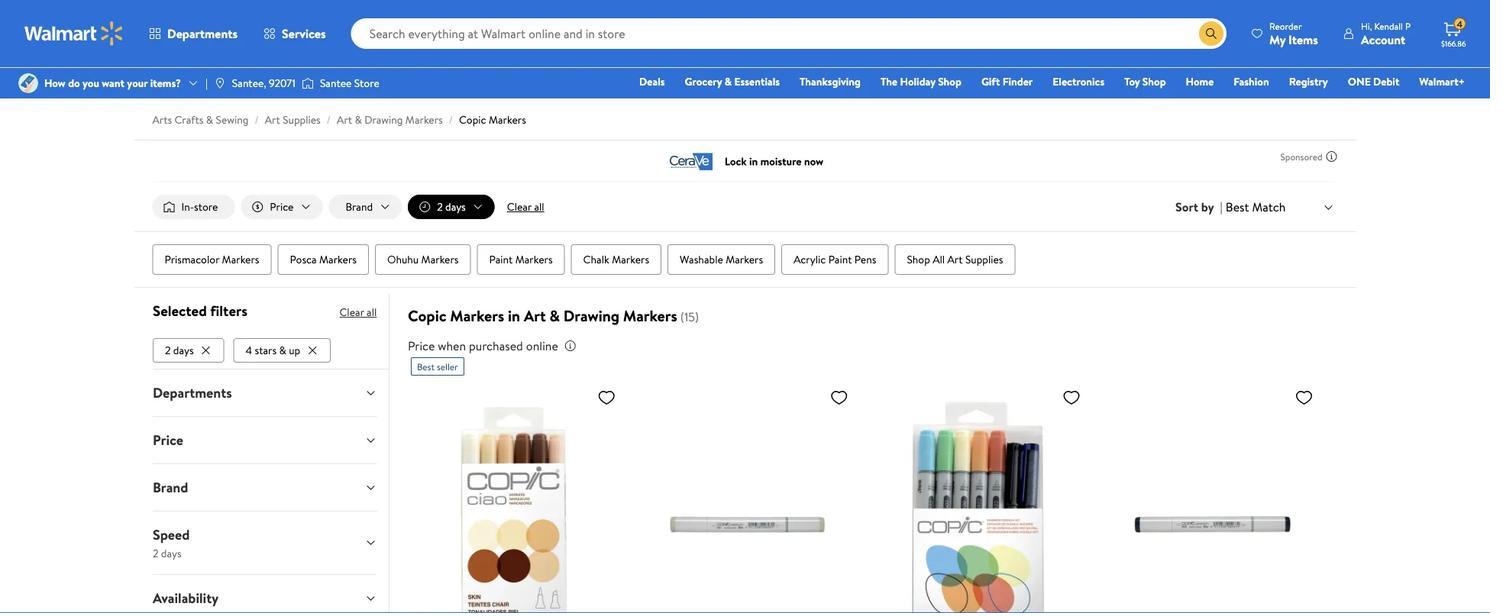 Task type: describe. For each thing, give the bounding box(es) containing it.
filters
[[210, 301, 247, 321]]

4 for 4
[[1457, 17, 1463, 30]]

gift
[[982, 74, 1000, 89]]

speed 2 days
[[152, 525, 189, 561]]

selected
[[152, 301, 206, 321]]

the holiday shop
[[881, 74, 962, 89]]

deals link
[[633, 73, 672, 90]]

0 horizontal spatial |
[[205, 76, 208, 90]]

copic sketch marker, prussian blue image
[[1109, 382, 1320, 613]]

$166.86
[[1442, 38, 1466, 49]]

debit
[[1374, 74, 1400, 89]]

availability button
[[140, 575, 389, 613]]

toy
[[1125, 74, 1140, 89]]

walmart image
[[24, 21, 124, 46]]

home
[[1186, 74, 1214, 89]]

2 days inside dropdown button
[[437, 199, 466, 214]]

santee
[[320, 76, 352, 90]]

store
[[354, 76, 379, 90]]

grocery & essentials
[[685, 74, 780, 89]]

paint inside 'link'
[[829, 252, 852, 267]]

one debit link
[[1341, 73, 1407, 90]]

grocery & essentials link
[[678, 73, 787, 90]]

chalk markers
[[583, 252, 649, 267]]

2 / from the left
[[327, 112, 331, 127]]

best match
[[1226, 198, 1286, 215]]

posca markers
[[290, 252, 357, 267]]

copic ciao marker set, 6-colors, skin tones image
[[411, 382, 622, 613]]

copic sketch marker, warm gray no. 2 image
[[643, 382, 855, 613]]

add to favorites list, copic sketch marker, warm gray no. 2 image
[[830, 388, 848, 407]]

0 vertical spatial drawing
[[364, 112, 403, 127]]

departments tab
[[140, 370, 389, 416]]

1 horizontal spatial drawing
[[564, 305, 620, 327]]

(15)
[[680, 309, 699, 326]]

all inside sort and filter section 'element'
[[534, 199, 544, 214]]

speed
[[152, 525, 189, 544]]

0 horizontal spatial supplies
[[283, 112, 321, 127]]

0 vertical spatial clear all button
[[501, 195, 551, 219]]

list containing 2 days
[[152, 335, 377, 363]]

Walmart Site-Wide search field
[[351, 18, 1227, 49]]

paint markers link
[[477, 245, 565, 275]]

0 horizontal spatial copic
[[408, 305, 447, 327]]

markers for paint
[[515, 252, 553, 267]]

shop all art supplies
[[907, 252, 1003, 267]]

washable
[[680, 252, 723, 267]]

grocery
[[685, 74, 722, 89]]

in-store button
[[152, 195, 235, 219]]

one
[[1348, 74, 1371, 89]]

prismacolor markers link
[[152, 245, 272, 275]]

markers for ohuhu
[[421, 252, 459, 267]]

art supplies link
[[265, 112, 321, 127]]

 image for santee store
[[302, 76, 314, 91]]

2 horizontal spatial price
[[408, 338, 435, 355]]

up
[[289, 343, 300, 358]]

 image for santee, 92071
[[214, 77, 226, 89]]

acrylic
[[794, 252, 826, 267]]

posca markers link
[[278, 245, 369, 275]]

reorder
[[1270, 19, 1302, 32]]

copic markers in art & drawing markers (15)
[[408, 305, 699, 327]]

1 horizontal spatial copic
[[459, 112, 486, 127]]

markers for posca
[[319, 252, 357, 267]]

services
[[282, 25, 326, 42]]

Search search field
[[351, 18, 1227, 49]]

best seller
[[417, 360, 458, 373]]

seller
[[437, 360, 458, 373]]

price when purchased online
[[408, 338, 558, 355]]

acrylic paint pens
[[794, 252, 877, 267]]

crafts
[[175, 112, 204, 127]]

markers for chalk
[[612, 252, 649, 267]]

days inside speed 2 days
[[161, 546, 181, 561]]

washable markers
[[680, 252, 763, 267]]

how
[[44, 76, 66, 90]]

paint markers
[[489, 252, 553, 267]]

availability
[[152, 589, 218, 608]]

in-
[[181, 199, 194, 214]]

by
[[1201, 199, 1214, 215]]

gift finder link
[[975, 73, 1040, 90]]

my
[[1270, 31, 1286, 48]]

match
[[1252, 198, 1286, 215]]

santee store
[[320, 76, 379, 90]]

brand tab
[[140, 464, 389, 511]]

price inside sort and filter section 'element'
[[270, 199, 294, 214]]

holiday
[[900, 74, 936, 89]]

add to favorites list, copic doodle kit, rainbow image
[[1063, 388, 1081, 407]]

2 days list item
[[152, 335, 227, 363]]

toy shop
[[1125, 74, 1166, 89]]

posca
[[290, 252, 317, 267]]

art right in at left
[[524, 305, 546, 327]]

art down santee, 92071
[[265, 112, 280, 127]]

art down santee store
[[337, 112, 352, 127]]

2 days button
[[152, 338, 224, 363]]

departments inside dropdown button
[[152, 383, 232, 402]]

thanksgiving link
[[793, 73, 868, 90]]

when
[[438, 338, 466, 355]]

how do you want your items?
[[44, 76, 181, 90]]

stars
[[254, 343, 276, 358]]

shop inside shop all art supplies link
[[907, 252, 930, 267]]

1 vertical spatial all
[[366, 305, 377, 320]]

1 paint from the left
[[489, 252, 513, 267]]

santee, 92071
[[232, 76, 296, 90]]

4 stars & up list item
[[233, 335, 334, 363]]

markers for prismacolor
[[222, 252, 259, 267]]

thanksgiving
[[800, 74, 861, 89]]

in
[[508, 305, 520, 327]]

want
[[102, 76, 125, 90]]

| inside sort and filter section 'element'
[[1220, 199, 1223, 215]]

the
[[881, 74, 898, 89]]

do
[[68, 76, 80, 90]]

2 inside button
[[165, 343, 170, 358]]

copic doodle kit, rainbow image
[[876, 382, 1087, 613]]

acrylic paint pens link
[[782, 245, 889, 275]]

ohuhu markers
[[387, 252, 459, 267]]

essentials
[[735, 74, 780, 89]]

electronics
[[1053, 74, 1105, 89]]

clear for leftmost clear all button
[[339, 305, 364, 320]]

applied filters section element
[[152, 301, 247, 321]]

shop all art supplies link
[[895, 245, 1016, 275]]

add to favorites list, copic ciao marker set, 6-colors, skin tones image
[[598, 388, 616, 407]]

4 stars & up
[[245, 343, 300, 358]]

walmart+
[[1420, 74, 1465, 89]]

& down store
[[355, 112, 362, 127]]

deals
[[639, 74, 665, 89]]

markers for copic
[[450, 305, 504, 327]]

prismacolor
[[165, 252, 219, 267]]

shop inside the holiday shop link
[[938, 74, 962, 89]]



Task type: vqa. For each thing, say whether or not it's contained in the screenshot.
Learn how button
no



Task type: locate. For each thing, give the bounding box(es) containing it.
4 up "$166.86"
[[1457, 17, 1463, 30]]

0 vertical spatial departments
[[167, 25, 238, 42]]

departments down 2 days button
[[152, 383, 232, 402]]

0 horizontal spatial 2
[[152, 546, 158, 561]]

days inside button
[[173, 343, 193, 358]]

0 horizontal spatial best
[[417, 360, 435, 373]]

arts
[[152, 112, 172, 127]]

& right the grocery
[[725, 74, 732, 89]]

0 vertical spatial clear all
[[507, 199, 544, 214]]

0 horizontal spatial shop
[[907, 252, 930, 267]]

brand for brand "dropdown button" within sort and filter section 'element'
[[346, 199, 373, 214]]

0 horizontal spatial 2 days
[[165, 343, 193, 358]]

brand up speed
[[152, 478, 188, 497]]

search icon image
[[1206, 28, 1218, 40]]

/ right sewing
[[255, 112, 259, 127]]

1 vertical spatial 2 days
[[165, 343, 193, 358]]

& inside "button"
[[279, 343, 286, 358]]

1 horizontal spatial /
[[327, 112, 331, 127]]

4 left stars
[[245, 343, 252, 358]]

0 vertical spatial days
[[445, 199, 466, 214]]

brand up posca markers
[[346, 199, 373, 214]]

your
[[127, 76, 148, 90]]

1 vertical spatial clear all button
[[339, 300, 377, 325]]

0 vertical spatial price
[[270, 199, 294, 214]]

all
[[534, 199, 544, 214], [366, 305, 377, 320]]

0 vertical spatial all
[[534, 199, 544, 214]]

drawing
[[364, 112, 403, 127], [564, 305, 620, 327]]

markers for washable
[[726, 252, 763, 267]]

days down selected
[[173, 343, 193, 358]]

1 vertical spatial 2
[[165, 343, 170, 358]]

pens
[[855, 252, 877, 267]]

1 / from the left
[[255, 112, 259, 127]]

1 horizontal spatial price
[[270, 199, 294, 214]]

shop right the toy
[[1143, 74, 1166, 89]]

arts crafts & sewing / art supplies / art & drawing markers / copic markers
[[152, 112, 526, 127]]

0 vertical spatial |
[[205, 76, 208, 90]]

days up ohuhu markers
[[445, 199, 466, 214]]

speed tab
[[140, 512, 389, 574]]

price inside "tab"
[[152, 431, 183, 450]]

1 horizontal spatial supplies
[[966, 252, 1003, 267]]

clear all down posca markers link
[[339, 305, 377, 320]]

clear down posca markers link
[[339, 305, 364, 320]]

in-store
[[181, 199, 218, 214]]

1 vertical spatial price
[[408, 338, 435, 355]]

 image right 92071
[[302, 76, 314, 91]]

supplies down 92071
[[283, 112, 321, 127]]

0 vertical spatial price button
[[241, 195, 323, 219]]

hi,
[[1361, 19, 1372, 32]]

1 vertical spatial |
[[1220, 199, 1223, 215]]

/ left copic markers link
[[449, 112, 453, 127]]

2 paint from the left
[[829, 252, 852, 267]]

1 horizontal spatial all
[[534, 199, 544, 214]]

brand inside sort and filter section 'element'
[[346, 199, 373, 214]]

paint left pens
[[829, 252, 852, 267]]

0 horizontal spatial  image
[[214, 77, 226, 89]]

4 inside 4 stars & up "button"
[[245, 343, 252, 358]]

departments
[[167, 25, 238, 42], [152, 383, 232, 402]]

2 days up ohuhu markers
[[437, 199, 466, 214]]

paint up in at left
[[489, 252, 513, 267]]

1 horizontal spatial 4
[[1457, 17, 1463, 30]]

fashion
[[1234, 74, 1269, 89]]

0 horizontal spatial /
[[255, 112, 259, 127]]

clear for topmost clear all button
[[507, 199, 532, 214]]

art
[[265, 112, 280, 127], [337, 112, 352, 127], [948, 252, 963, 267], [524, 305, 546, 327]]

ohuhu
[[387, 252, 419, 267]]

1 horizontal spatial brand
[[346, 199, 373, 214]]

clear all inside sort and filter section 'element'
[[507, 199, 544, 214]]

1 vertical spatial days
[[173, 343, 193, 358]]

 image
[[18, 73, 38, 93]]

kendall
[[1375, 19, 1403, 32]]

0 vertical spatial supplies
[[283, 112, 321, 127]]

2 up ohuhu markers
[[437, 199, 443, 214]]

clear all button
[[501, 195, 551, 219], [339, 300, 377, 325]]

chalk
[[583, 252, 609, 267]]

ad disclaimer and feedback for skylinedisplayad image
[[1326, 150, 1338, 163]]

& left up
[[279, 343, 286, 358]]

list
[[152, 335, 377, 363]]

all up paint markers
[[534, 199, 544, 214]]

supplies right all
[[966, 252, 1003, 267]]

departments up items?
[[167, 25, 238, 42]]

days down speed
[[161, 546, 181, 561]]

clear all button down posca markers link
[[339, 300, 377, 325]]

1 vertical spatial price button
[[140, 417, 389, 464]]

services button
[[251, 15, 339, 52]]

brand button down price "tab"
[[140, 464, 389, 511]]

0 vertical spatial 2
[[437, 199, 443, 214]]

1 vertical spatial brand
[[152, 478, 188, 497]]

1 vertical spatial drawing
[[564, 305, 620, 327]]

shop right holiday
[[938, 74, 962, 89]]

1 horizontal spatial paint
[[829, 252, 852, 267]]

2 days
[[437, 199, 466, 214], [165, 343, 193, 358]]

1 horizontal spatial  image
[[302, 76, 314, 91]]

0 vertical spatial brand button
[[329, 195, 402, 219]]

legal information image
[[564, 340, 577, 352]]

best inside best match popup button
[[1226, 198, 1249, 215]]

one debit
[[1348, 74, 1400, 89]]

shop left all
[[907, 252, 930, 267]]

0 horizontal spatial paint
[[489, 252, 513, 267]]

days inside dropdown button
[[445, 199, 466, 214]]

clear all
[[507, 199, 544, 214], [339, 305, 377, 320]]

| right the by at the top
[[1220, 199, 1223, 215]]

you
[[83, 76, 99, 90]]

2 down selected
[[165, 343, 170, 358]]

0 vertical spatial clear
[[507, 199, 532, 214]]

1 horizontal spatial shop
[[938, 74, 962, 89]]

all down posca markers link
[[366, 305, 377, 320]]

1 horizontal spatial clear all button
[[501, 195, 551, 219]]

1 vertical spatial brand button
[[140, 464, 389, 511]]

2 inside dropdown button
[[437, 199, 443, 214]]

1 horizontal spatial clear all
[[507, 199, 544, 214]]

1 vertical spatial departments
[[152, 383, 232, 402]]

hi, kendall p account
[[1361, 19, 1411, 48]]

2 horizontal spatial 2
[[437, 199, 443, 214]]

/ right art supplies link
[[327, 112, 331, 127]]

reorder my items
[[1270, 19, 1318, 48]]

1 horizontal spatial 2 days
[[437, 199, 466, 214]]

price
[[270, 199, 294, 214], [408, 338, 435, 355], [152, 431, 183, 450]]

| up arts crafts & sewing 'link'
[[205, 76, 208, 90]]

3 / from the left
[[449, 112, 453, 127]]

0 horizontal spatial clear all
[[339, 305, 377, 320]]

the holiday shop link
[[874, 73, 969, 90]]

purchased
[[469, 338, 523, 355]]

1 vertical spatial clear all
[[339, 305, 377, 320]]

brand for brand "dropdown button" to the bottom
[[152, 478, 188, 497]]

p
[[1406, 19, 1411, 32]]

1 vertical spatial supplies
[[966, 252, 1003, 267]]

0 vertical spatial brand
[[346, 199, 373, 214]]

shop inside toy shop link
[[1143, 74, 1166, 89]]

price button down departments tab
[[140, 417, 389, 464]]

add to favorites list, copic sketch marker, prussian blue image
[[1295, 388, 1314, 407]]

clear inside sort and filter section 'element'
[[507, 199, 532, 214]]

1 horizontal spatial clear
[[507, 199, 532, 214]]

1 vertical spatial 4
[[245, 343, 252, 358]]

& right the crafts
[[206, 112, 213, 127]]

2 inside speed 2 days
[[152, 546, 158, 561]]

supplies
[[283, 112, 321, 127], [966, 252, 1003, 267]]

clear all up paint markers
[[507, 199, 544, 214]]

0 horizontal spatial brand
[[152, 478, 188, 497]]

washable markers link
[[668, 245, 775, 275]]

 image left santee,
[[214, 77, 226, 89]]

brand button up ohuhu
[[329, 195, 402, 219]]

0 horizontal spatial clear
[[339, 305, 364, 320]]

4 stars & up button
[[233, 338, 331, 363]]

best left seller
[[417, 360, 435, 373]]

electronics link
[[1046, 73, 1112, 90]]

2 down speed
[[152, 546, 158, 561]]

4 for 4 stars & up
[[245, 343, 252, 358]]

&
[[725, 74, 732, 89], [206, 112, 213, 127], [355, 112, 362, 127], [550, 305, 560, 327], [279, 343, 286, 358]]

availability tab
[[140, 575, 389, 613]]

& up online
[[550, 305, 560, 327]]

shop
[[938, 74, 962, 89], [1143, 74, 1166, 89], [907, 252, 930, 267]]

santee,
[[232, 76, 266, 90]]

0 horizontal spatial drawing
[[364, 112, 403, 127]]

price button
[[241, 195, 323, 219], [140, 417, 389, 464]]

art & drawing markers link
[[337, 112, 443, 127]]

art right all
[[948, 252, 963, 267]]

best right the by at the top
[[1226, 198, 1249, 215]]

clear
[[507, 199, 532, 214], [339, 305, 364, 320]]

0 vertical spatial 4
[[1457, 17, 1463, 30]]

brand button inside sort and filter section 'element'
[[329, 195, 402, 219]]

gift finder
[[982, 74, 1033, 89]]

best match button
[[1223, 197, 1338, 217]]

0 horizontal spatial all
[[366, 305, 377, 320]]

1 horizontal spatial best
[[1226, 198, 1249, 215]]

0 horizontal spatial clear all button
[[339, 300, 377, 325]]

2
[[437, 199, 443, 214], [165, 343, 170, 358], [152, 546, 158, 561]]

clear up paint markers
[[507, 199, 532, 214]]

days
[[445, 199, 466, 214], [173, 343, 193, 358], [161, 546, 181, 561]]

sort
[[1176, 199, 1199, 215]]

92071
[[269, 76, 296, 90]]

brand inside tab
[[152, 478, 188, 497]]

home link
[[1179, 73, 1221, 90]]

2 horizontal spatial /
[[449, 112, 453, 127]]

1 horizontal spatial 2
[[165, 343, 170, 358]]

2 days down selected
[[165, 343, 193, 358]]

 image
[[302, 76, 314, 91], [214, 77, 226, 89]]

items?
[[150, 76, 181, 90]]

0 vertical spatial copic
[[459, 112, 486, 127]]

sort and filter section element
[[134, 183, 1356, 232]]

1 vertical spatial best
[[417, 360, 435, 373]]

0 vertical spatial best
[[1226, 198, 1249, 215]]

prismacolor markers
[[165, 252, 259, 267]]

art inside shop all art supplies link
[[948, 252, 963, 267]]

best for best seller
[[417, 360, 435, 373]]

departments inside popup button
[[167, 25, 238, 42]]

chalk markers link
[[571, 245, 662, 275]]

fashion link
[[1227, 73, 1276, 90]]

2 horizontal spatial shop
[[1143, 74, 1166, 89]]

4
[[1457, 17, 1463, 30], [245, 343, 252, 358]]

account
[[1361, 31, 1406, 48]]

2 vertical spatial price
[[152, 431, 183, 450]]

paint
[[489, 252, 513, 267], [829, 252, 852, 267]]

clear all button up paint markers
[[501, 195, 551, 219]]

registry link
[[1282, 73, 1335, 90]]

finder
[[1003, 74, 1033, 89]]

0 horizontal spatial price
[[152, 431, 183, 450]]

drawing up legal information icon
[[564, 305, 620, 327]]

sponsored
[[1281, 150, 1323, 163]]

2 days button
[[408, 195, 495, 219]]

1 vertical spatial clear
[[339, 305, 364, 320]]

best for best match
[[1226, 198, 1249, 215]]

sewing
[[216, 112, 249, 127]]

2 vertical spatial 2
[[152, 546, 158, 561]]

1 horizontal spatial |
[[1220, 199, 1223, 215]]

2 vertical spatial days
[[161, 546, 181, 561]]

registry
[[1289, 74, 1328, 89]]

1 vertical spatial copic
[[408, 305, 447, 327]]

drawing down store
[[364, 112, 403, 127]]

price button up posca
[[241, 195, 323, 219]]

0 vertical spatial 2 days
[[437, 199, 466, 214]]

0 horizontal spatial 4
[[245, 343, 252, 358]]

price tab
[[140, 417, 389, 464]]

2 days inside button
[[165, 343, 193, 358]]

online
[[526, 338, 558, 355]]

items
[[1289, 31, 1318, 48]]



